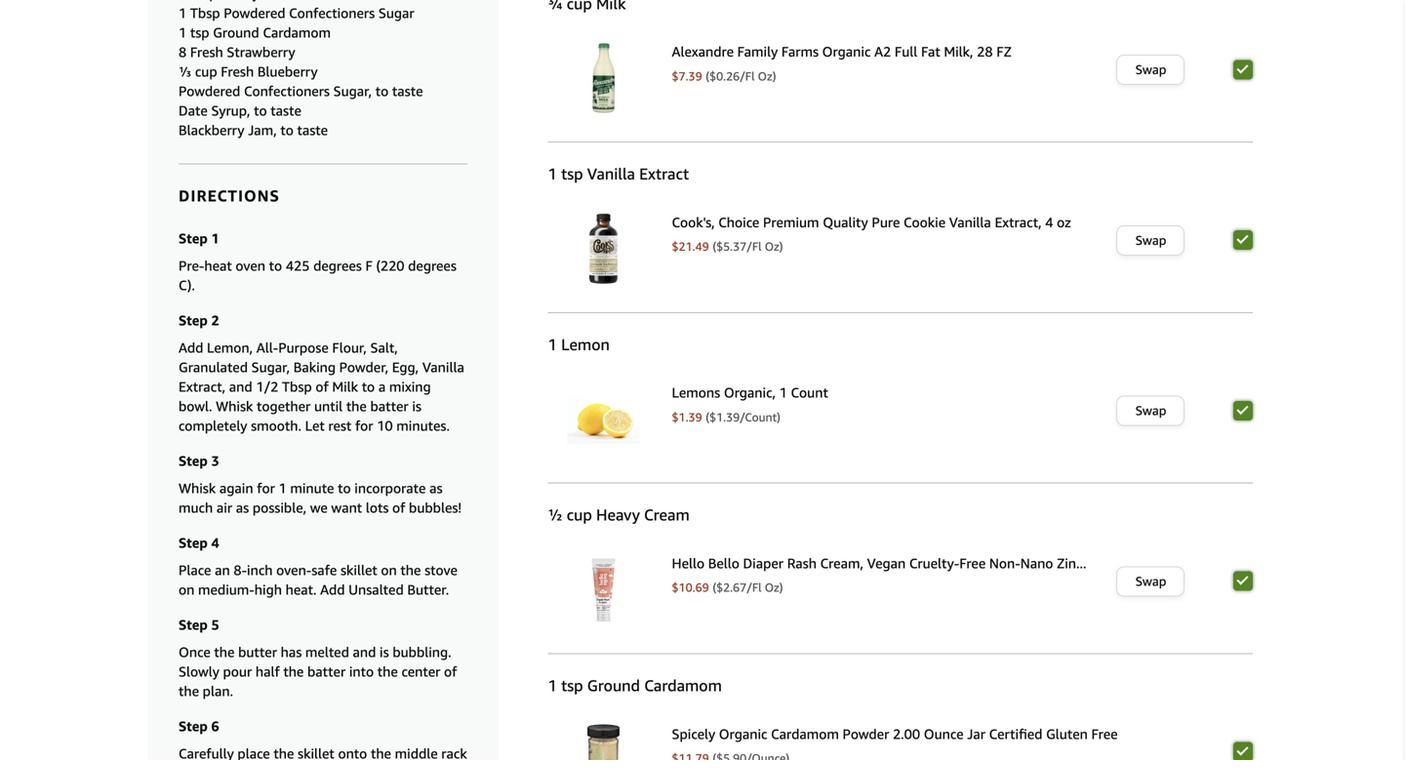 Task type: locate. For each thing, give the bounding box(es) containing it.
0 horizontal spatial organic
[[719, 726, 768, 742]]

1 horizontal spatial extract,
[[995, 214, 1042, 230]]

0 horizontal spatial cup
[[195, 63, 217, 80]]

as up bubbles!
[[430, 480, 443, 496]]

swap submit for 1 tsp vanilla extract
[[1118, 226, 1184, 255]]

add down step 2 at the top of page
[[179, 340, 203, 356]]

the up pour
[[214, 644, 235, 660]]

spicely organic cardamom powder 2.00 ounce jar certified gluten free
[[672, 726, 1118, 742]]

step for step 1
[[179, 230, 208, 246]]

of for sugar,
[[316, 379, 329, 395]]

0 horizontal spatial and
[[229, 379, 253, 395]]

sugar,
[[334, 83, 372, 99], [252, 359, 290, 375]]

minute
[[290, 480, 334, 496]]

0 horizontal spatial sugar,
[[252, 359, 290, 375]]

cup right ½ at the left
[[567, 506, 592, 524]]

taste right jam,
[[297, 122, 328, 138]]

organic inside alexandre family farms organic a2 full fat milk, 28 fz $7.39 ($0.26/fl oz)
[[823, 44, 871, 60]]

fz
[[997, 44, 1012, 60]]

step for step 4
[[179, 535, 208, 551]]

1 horizontal spatial of
[[392, 500, 405, 516]]

add lemon, all-purpose flour, salt, granulated sugar, baking powder, egg, vanilla extract, and 1/2 tbsp of milk to a mixing bowl. whisk together until the batter is completely smooth. let rest for 10 minutes.
[[179, 340, 465, 434]]

1 horizontal spatial 4
[[1046, 214, 1054, 230]]

vanilla right cookie
[[950, 214, 992, 230]]

1 horizontal spatial is
[[412, 398, 422, 414]]

1 horizontal spatial batter
[[370, 398, 409, 414]]

on up unsalted
[[381, 562, 397, 578]]

all-
[[257, 340, 278, 356]]

0 vertical spatial tbsp
[[190, 5, 220, 21]]

as
[[430, 480, 443, 496], [236, 500, 249, 516]]

add down the safe
[[320, 582, 345, 598]]

1 vertical spatial cardamom
[[644, 676, 722, 695]]

ground
[[213, 24, 259, 41], [587, 676, 640, 695]]

cookie
[[904, 214, 946, 230]]

1 vertical spatial free
[[1092, 726, 1118, 742]]

rest
[[328, 418, 352, 434]]

$21.49
[[672, 240, 709, 253]]

2.00
[[893, 726, 921, 742]]

2 vertical spatial vanilla
[[423, 359, 465, 375]]

step left 5
[[179, 617, 208, 633]]

pre-heat oven to 425 degrees f (220 degrees c).
[[179, 258, 457, 293]]

1 horizontal spatial for
[[355, 418, 373, 434]]

confectioners down blueberry
[[244, 83, 330, 99]]

of for bubbling.
[[444, 664, 457, 680]]

oz) down premium
[[765, 240, 783, 253]]

free inside hello bello diaper rash cream, vegan cruelty-free non-nano zin... $10.69 ($2.67/fl oz)
[[960, 555, 986, 572]]

the down the slowly
[[179, 683, 199, 699]]

oz) down the diaper
[[765, 581, 783, 595]]

air
[[217, 500, 232, 516]]

ground up spicely organic cardamom powder 2.00 ounce jar certified gluten free 'image'
[[587, 676, 640, 695]]

to up want
[[338, 480, 351, 496]]

1 vertical spatial of
[[392, 500, 405, 516]]

0 horizontal spatial degrees
[[313, 258, 362, 274]]

swap for 1 tsp vanilla extract
[[1136, 233, 1167, 248]]

0 horizontal spatial 4
[[211, 535, 219, 551]]

1 horizontal spatial tbsp
[[282, 379, 312, 395]]

3 swap from the top
[[1136, 403, 1167, 418]]

to left the 425
[[269, 258, 282, 274]]

of down incorporate
[[392, 500, 405, 516]]

extract, inside cook's, choice premium quality pure cookie vanilla extract, 4 oz $21.49 ($5.37/fl oz)
[[995, 214, 1042, 230]]

vanilla inside add lemon, all-purpose flour, salt, granulated sugar, baking powder, egg, vanilla extract, and 1/2 tbsp of milk to a mixing bowl. whisk together until the batter is completely smooth. let rest for 10 minutes.
[[423, 359, 465, 375]]

1 horizontal spatial cup
[[567, 506, 592, 524]]

2 vertical spatial taste
[[297, 122, 328, 138]]

0 vertical spatial organic
[[823, 44, 871, 60]]

step left 6
[[179, 718, 208, 735]]

to inside whisk again for 1 minute to incorporate as much air as possible, we want lots of bubbles!
[[338, 480, 351, 496]]

1 vertical spatial as
[[236, 500, 249, 516]]

0 vertical spatial cardamom
[[263, 24, 331, 41]]

alexandre
[[672, 44, 734, 60]]

cruelty-
[[910, 555, 960, 572]]

vanilla right egg,
[[423, 359, 465, 375]]

2 horizontal spatial cardamom
[[771, 726, 839, 742]]

2 horizontal spatial vanilla
[[950, 214, 992, 230]]

3 swap submit from the top
[[1118, 397, 1184, 425]]

1 vertical spatial oz)
[[765, 240, 783, 253]]

5 step from the top
[[179, 617, 208, 633]]

diaper
[[743, 555, 784, 572]]

1 vertical spatial sugar,
[[252, 359, 290, 375]]

blackberry
[[179, 122, 245, 138]]

oz) inside cook's, choice premium quality pure cookie vanilla extract, 4 oz $21.49 ($5.37/fl oz)
[[765, 240, 783, 253]]

free right gluten
[[1092, 726, 1118, 742]]

1 horizontal spatial ground
[[587, 676, 640, 695]]

1 vertical spatial for
[[257, 480, 275, 496]]

for left '10'
[[355, 418, 373, 434]]

place
[[179, 562, 211, 578]]

4 swap submit from the top
[[1118, 568, 1184, 596]]

1 vertical spatial organic
[[719, 726, 768, 742]]

1 vertical spatial confectioners
[[244, 83, 330, 99]]

melted
[[305, 644, 349, 660]]

cardamom left "powder"
[[771, 726, 839, 742]]

0 vertical spatial and
[[229, 379, 253, 395]]

step up pre-
[[179, 230, 208, 246]]

to inside add lemon, all-purpose flour, salt, granulated sugar, baking powder, egg, vanilla extract, and 1/2 tbsp of milk to a mixing bowl. whisk together until the batter is completely smooth. let rest for 10 minutes.
[[362, 379, 375, 395]]

and up into
[[353, 644, 376, 660]]

certified
[[989, 726, 1043, 742]]

choice
[[719, 214, 760, 230]]

1 horizontal spatial sugar,
[[334, 83, 372, 99]]

0 vertical spatial extract,
[[995, 214, 1042, 230]]

0 vertical spatial of
[[316, 379, 329, 395]]

1 lemon
[[548, 335, 610, 354]]

to inside pre-heat oven to 425 degrees f (220 degrees c).
[[269, 258, 282, 274]]

cup
[[195, 63, 217, 80], [567, 506, 592, 524]]

and inside add lemon, all-purpose flour, salt, granulated sugar, baking powder, egg, vanilla extract, and 1/2 tbsp of milk to a mixing bowl. whisk together until the batter is completely smooth. let rest for 10 minutes.
[[229, 379, 253, 395]]

is up minutes.
[[412, 398, 422, 414]]

0 horizontal spatial batter
[[308, 664, 346, 680]]

full
[[895, 44, 918, 60]]

4 up an at the left bottom
[[211, 535, 219, 551]]

$10.69
[[672, 581, 709, 595]]

tsp for 1 tsp vanilla extract
[[561, 165, 583, 183]]

of right center at the left of page
[[444, 664, 457, 680]]

2 vertical spatial cardamom
[[771, 726, 839, 742]]

degrees right (220 at left
[[408, 258, 457, 274]]

to
[[376, 83, 389, 99], [254, 103, 267, 119], [280, 122, 294, 138], [269, 258, 282, 274], [362, 379, 375, 395], [338, 480, 351, 496]]

powdered
[[224, 5, 286, 21], [179, 83, 240, 99]]

slowly
[[179, 664, 219, 680]]

1 horizontal spatial cardamom
[[644, 676, 722, 695]]

0 horizontal spatial is
[[380, 644, 389, 660]]

0 horizontal spatial add
[[179, 340, 203, 356]]

3 step from the top
[[179, 453, 208, 469]]

lots
[[366, 500, 389, 516]]

whisk up much
[[179, 480, 216, 496]]

($1.39/count)
[[706, 410, 781, 424]]

1 horizontal spatial on
[[381, 562, 397, 578]]

0 horizontal spatial cardamom
[[263, 24, 331, 41]]

spicely
[[672, 726, 716, 742]]

1 tsp vanilla extract
[[548, 165, 689, 183]]

4
[[1046, 214, 1054, 230], [211, 535, 219, 551]]

⅓
[[179, 63, 191, 80]]

0 horizontal spatial on
[[179, 582, 195, 598]]

ground inside the 1 tbsp powdered confectioners sugar 1 tsp ground cardamom 8 fresh strawberry ⅓ cup fresh blueberry powdered confectioners sugar, to taste date syrup, to taste blackberry jam, to taste
[[213, 24, 259, 41]]

0 vertical spatial as
[[430, 480, 443, 496]]

whisk
[[216, 398, 253, 414], [179, 480, 216, 496]]

0 vertical spatial for
[[355, 418, 373, 434]]

count
[[791, 385, 829, 401]]

organic,
[[724, 385, 776, 401]]

bubbles!
[[409, 500, 462, 516]]

oz) inside alexandre family farms organic a2 full fat milk, 28 fz $7.39 ($0.26/fl oz)
[[758, 69, 777, 83]]

for up possible,
[[257, 480, 275, 496]]

butter.
[[407, 582, 449, 598]]

fresh down strawberry
[[221, 63, 254, 80]]

taste
[[392, 83, 423, 99], [271, 103, 302, 119], [297, 122, 328, 138]]

oven-
[[276, 562, 312, 578]]

lemons
[[672, 385, 721, 401]]

whisk up completely
[[216, 398, 253, 414]]

whisk again for 1 minute to incorporate as much air as possible, we want lots of bubbles!
[[179, 480, 462, 516]]

1 vertical spatial batter
[[308, 664, 346, 680]]

powdered up strawberry
[[224, 5, 286, 21]]

0 vertical spatial tsp
[[190, 24, 209, 41]]

Swap submit
[[1118, 56, 1184, 84], [1118, 226, 1184, 255], [1118, 397, 1184, 425], [1118, 568, 1184, 596]]

fat
[[921, 44, 941, 60]]

0 vertical spatial 4
[[1046, 214, 1054, 230]]

oven
[[236, 258, 266, 274]]

and left 1/2
[[229, 379, 253, 395]]

0 vertical spatial ground
[[213, 24, 259, 41]]

2 vertical spatial tsp
[[561, 676, 583, 695]]

0 vertical spatial on
[[381, 562, 397, 578]]

2 horizontal spatial of
[[444, 664, 457, 680]]

0 horizontal spatial extract,
[[179, 379, 226, 395]]

0 horizontal spatial tbsp
[[190, 5, 220, 21]]

step left 2
[[179, 312, 208, 328]]

of inside once the butter has melted and is bubbling. slowly pour half the batter into the center of the plan.
[[444, 664, 457, 680]]

0 vertical spatial is
[[412, 398, 422, 414]]

to up jam,
[[254, 103, 267, 119]]

the up "butter."
[[401, 562, 421, 578]]

nano
[[1021, 555, 1054, 572]]

is left "bubbling."
[[380, 644, 389, 660]]

1 vertical spatial add
[[320, 582, 345, 598]]

free left non-
[[960, 555, 986, 572]]

1 vertical spatial is
[[380, 644, 389, 660]]

spicely organic cardamom powder 2.00 ounce jar certified gluten free image
[[588, 725, 620, 760]]

milk,
[[944, 44, 974, 60]]

hello bello diaper rash cream, vegan cruelty-free non-nano zinc oxide, 4 fl. oz image
[[568, 554, 640, 626]]

step 3
[[179, 453, 219, 469]]

6 step from the top
[[179, 718, 208, 735]]

1 horizontal spatial as
[[430, 480, 443, 496]]

1 vertical spatial 4
[[211, 535, 219, 551]]

fresh
[[190, 44, 223, 60], [221, 63, 254, 80]]

and
[[229, 379, 253, 395], [353, 644, 376, 660]]

($2.67/fl
[[713, 581, 762, 595]]

cardamom inside the 1 tbsp powdered confectioners sugar 1 tsp ground cardamom 8 fresh strawberry ⅓ cup fresh blueberry powdered confectioners sugar, to taste date syrup, to taste blackberry jam, to taste
[[263, 24, 331, 41]]

4 left oz
[[1046, 214, 1054, 230]]

batter inside add lemon, all-purpose flour, salt, granulated sugar, baking powder, egg, vanilla extract, and 1/2 tbsp of milk to a mixing bowl. whisk together until the batter is completely smooth. let rest for 10 minutes.
[[370, 398, 409, 414]]

the inside add lemon, all-purpose flour, salt, granulated sugar, baking powder, egg, vanilla extract, and 1/2 tbsp of milk to a mixing bowl. whisk together until the batter is completely smooth. let rest for 10 minutes.
[[346, 398, 367, 414]]

1 horizontal spatial and
[[353, 644, 376, 660]]

2 step from the top
[[179, 312, 208, 328]]

1 vertical spatial and
[[353, 644, 376, 660]]

0 vertical spatial whisk
[[216, 398, 253, 414]]

cardamom up spicely
[[644, 676, 722, 695]]

for inside whisk again for 1 minute to incorporate as much air as possible, we want lots of bubbles!
[[257, 480, 275, 496]]

1 vertical spatial tbsp
[[282, 379, 312, 395]]

1 horizontal spatial vanilla
[[587, 165, 635, 183]]

0 vertical spatial vanilla
[[587, 165, 635, 183]]

1 vertical spatial vanilla
[[950, 214, 992, 230]]

whisk inside add lemon, all-purpose flour, salt, granulated sugar, baking powder, egg, vanilla extract, and 1/2 tbsp of milk to a mixing bowl. whisk together until the batter is completely smooth. let rest for 10 minutes.
[[216, 398, 253, 414]]

again
[[220, 480, 253, 496]]

0 vertical spatial sugar,
[[334, 83, 372, 99]]

to left a
[[362, 379, 375, 395]]

tsp for 1 tsp ground cardamom
[[561, 676, 583, 695]]

2 swap from the top
[[1136, 233, 1167, 248]]

1 vertical spatial ground
[[587, 676, 640, 695]]

1 vertical spatial cup
[[567, 506, 592, 524]]

swap submit for ½ cup heavy cream
[[1118, 568, 1184, 596]]

0 horizontal spatial for
[[257, 480, 275, 496]]

gluten
[[1047, 726, 1088, 742]]

extract, left oz
[[995, 214, 1042, 230]]

possible,
[[253, 500, 307, 516]]

cook's, choice premium quality pure cookie vanilla extract, 4 oz $21.49 ($5.37/fl oz)
[[672, 214, 1072, 253]]

step up place
[[179, 535, 208, 551]]

taste up jam,
[[271, 103, 302, 119]]

cook's, choice premium quality pure cookie vanilla extract, 4 oz image
[[589, 213, 619, 285]]

0 vertical spatial add
[[179, 340, 203, 356]]

as right air in the left of the page
[[236, 500, 249, 516]]

0 vertical spatial cup
[[195, 63, 217, 80]]

farms
[[782, 44, 819, 60]]

add inside add lemon, all-purpose flour, salt, granulated sugar, baking powder, egg, vanilla extract, and 1/2 tbsp of milk to a mixing bowl. whisk together until the batter is completely smooth. let rest for 10 minutes.
[[179, 340, 203, 356]]

extract,
[[995, 214, 1042, 230], [179, 379, 226, 395]]

taste down sugar
[[392, 83, 423, 99]]

1 tbsp powdered confectioners sugar 1 tsp ground cardamom 8 fresh strawberry ⅓ cup fresh blueberry powdered confectioners sugar, to taste date syrup, to taste blackberry jam, to taste
[[179, 5, 423, 138]]

tbsp up together on the left bottom of the page
[[282, 379, 312, 395]]

of inside add lemon, all-purpose flour, salt, granulated sugar, baking powder, egg, vanilla extract, and 1/2 tbsp of milk to a mixing bowl. whisk together until the batter is completely smooth. let rest for 10 minutes.
[[316, 379, 329, 395]]

lemon,
[[207, 340, 253, 356]]

a2
[[875, 44, 892, 60]]

4 swap from the top
[[1136, 574, 1167, 589]]

1 tsp ground cardamom
[[548, 676, 722, 695]]

incorporate
[[355, 480, 426, 496]]

0 horizontal spatial vanilla
[[423, 359, 465, 375]]

organic left a2
[[823, 44, 871, 60]]

for inside add lemon, all-purpose flour, salt, granulated sugar, baking powder, egg, vanilla extract, and 1/2 tbsp of milk to a mixing bowl. whisk together until the batter is completely smooth. let rest for 10 minutes.
[[355, 418, 373, 434]]

28
[[977, 44, 993, 60]]

batter inside once the butter has melted and is bubbling. slowly pour half the batter into the center of the plan.
[[308, 664, 346, 680]]

oz)
[[758, 69, 777, 83], [765, 240, 783, 253], [765, 581, 783, 595]]

fresh right the 8
[[190, 44, 223, 60]]

purpose
[[278, 340, 329, 356]]

cup right ⅓
[[195, 63, 217, 80]]

1 horizontal spatial degrees
[[408, 258, 457, 274]]

degrees left f
[[313, 258, 362, 274]]

batter down 'melted'
[[308, 664, 346, 680]]

cardamom up blueberry
[[263, 24, 331, 41]]

flour,
[[332, 340, 367, 356]]

organic right spicely
[[719, 726, 768, 742]]

0 horizontal spatial of
[[316, 379, 329, 395]]

1 horizontal spatial add
[[320, 582, 345, 598]]

batter up '10'
[[370, 398, 409, 414]]

0 horizontal spatial ground
[[213, 24, 259, 41]]

2 vertical spatial of
[[444, 664, 457, 680]]

heat.
[[286, 582, 317, 598]]

confectioners left sugar
[[289, 5, 375, 21]]

on down place
[[179, 582, 195, 598]]

ground up strawberry
[[213, 24, 259, 41]]

2 swap submit from the top
[[1118, 226, 1184, 255]]

10
[[377, 418, 393, 434]]

step left 3
[[179, 453, 208, 469]]

f
[[366, 258, 373, 274]]

oz) down family
[[758, 69, 777, 83]]

½ cup heavy cream
[[548, 506, 690, 524]]

powdered up date
[[179, 83, 240, 99]]

butter
[[238, 644, 277, 660]]

1 vertical spatial extract,
[[179, 379, 226, 395]]

0 vertical spatial batter
[[370, 398, 409, 414]]

0 vertical spatial free
[[960, 555, 986, 572]]

hello
[[672, 555, 705, 572]]

an
[[215, 562, 230, 578]]

vanilla left extract
[[587, 165, 635, 183]]

tbsp up ⅓
[[190, 5, 220, 21]]

1 step from the top
[[179, 230, 208, 246]]

2 vertical spatial oz)
[[765, 581, 783, 595]]

swap for 1 lemon
[[1136, 403, 1167, 418]]

cook's,
[[672, 214, 715, 230]]

0 vertical spatial oz)
[[758, 69, 777, 83]]

the down milk
[[346, 398, 367, 414]]

granulated
[[179, 359, 248, 375]]

oz) for choice
[[765, 240, 783, 253]]

4 step from the top
[[179, 535, 208, 551]]

1 horizontal spatial organic
[[823, 44, 871, 60]]

1 vertical spatial tsp
[[561, 165, 583, 183]]

0 horizontal spatial free
[[960, 555, 986, 572]]

1 inside the lemons organic, 1 count $1.39 ($1.39/count)
[[780, 385, 788, 401]]

of up until at left bottom
[[316, 379, 329, 395]]

1 vertical spatial whisk
[[179, 480, 216, 496]]

extract, up the bowl.
[[179, 379, 226, 395]]

0 vertical spatial powdered
[[224, 5, 286, 21]]



Task type: vqa. For each thing, say whether or not it's contained in the screenshot.


Task type: describe. For each thing, give the bounding box(es) containing it.
extract, inside add lemon, all-purpose flour, salt, granulated sugar, baking powder, egg, vanilla extract, and 1/2 tbsp of milk to a mixing bowl. whisk together until the batter is completely smooth. let rest for 10 minutes.
[[179, 379, 226, 395]]

inch
[[247, 562, 273, 578]]

egg,
[[392, 359, 419, 375]]

1 vertical spatial on
[[179, 582, 195, 598]]

plan.
[[203, 683, 233, 699]]

salt,
[[370, 340, 398, 356]]

2 degrees from the left
[[408, 258, 457, 274]]

swap for ½ cup heavy cream
[[1136, 574, 1167, 589]]

bubbling.
[[393, 644, 452, 660]]

quality
[[823, 214, 869, 230]]

pre-
[[179, 258, 204, 274]]

3
[[211, 453, 219, 469]]

together
[[257, 398, 311, 414]]

tbsp inside add lemon, all-purpose flour, salt, granulated sugar, baking powder, egg, vanilla extract, and 1/2 tbsp of milk to a mixing bowl. whisk together until the batter is completely smooth. let rest for 10 minutes.
[[282, 379, 312, 395]]

powder
[[843, 726, 890, 742]]

once the butter has melted and is bubbling. slowly pour half the batter into the center of the plan.
[[179, 644, 457, 699]]

step 1
[[179, 230, 219, 246]]

jar
[[968, 726, 986, 742]]

whisk inside whisk again for 1 minute to incorporate as much air as possible, we want lots of bubbles!
[[179, 480, 216, 496]]

($0.26/fl
[[706, 69, 755, 83]]

cream,
[[821, 555, 864, 572]]

oz) inside hello bello diaper rash cream, vegan cruelty-free non-nano zin... $10.69 ($2.67/fl oz)
[[765, 581, 783, 595]]

strawberry
[[227, 44, 295, 60]]

center
[[402, 664, 441, 680]]

1 vertical spatial taste
[[271, 103, 302, 119]]

safe
[[312, 562, 337, 578]]

pour
[[223, 664, 252, 680]]

1/2
[[256, 379, 279, 395]]

smooth.
[[251, 418, 302, 434]]

the right into
[[378, 664, 398, 680]]

cup inside the 1 tbsp powdered confectioners sugar 1 tsp ground cardamom 8 fresh strawberry ⅓ cup fresh blueberry powdered confectioners sugar, to taste date syrup, to taste blackberry jam, to taste
[[195, 63, 217, 80]]

sugar, inside add lemon, all-purpose flour, salt, granulated sugar, baking powder, egg, vanilla extract, and 1/2 tbsp of milk to a mixing bowl. whisk together until the batter is completely smooth. let rest for 10 minutes.
[[252, 359, 290, 375]]

lemon
[[561, 335, 610, 354]]

add inside place an 8-inch oven-safe skillet on the stove on medium-high heat. add unsalted butter.
[[320, 582, 345, 598]]

0 vertical spatial fresh
[[190, 44, 223, 60]]

lemons organic, 1 count $1.39 ($1.39/count)
[[672, 385, 829, 424]]

powder,
[[339, 359, 389, 375]]

swap submit for 1 lemon
[[1118, 397, 1184, 425]]

the inside place an 8-inch oven-safe skillet on the stove on medium-high heat. add unsalted butter.
[[401, 562, 421, 578]]

425
[[286, 258, 310, 274]]

0 horizontal spatial as
[[236, 500, 249, 516]]

$7.39
[[672, 69, 703, 83]]

to down sugar
[[376, 83, 389, 99]]

step 5
[[179, 617, 219, 633]]

sugar, inside the 1 tbsp powdered confectioners sugar 1 tsp ground cardamom 8 fresh strawberry ⅓ cup fresh blueberry powdered confectioners sugar, to taste date syrup, to taste blackberry jam, to taste
[[334, 83, 372, 99]]

c).
[[179, 277, 195, 293]]

tbsp inside the 1 tbsp powdered confectioners sugar 1 tsp ground cardamom 8 fresh strawberry ⅓ cup fresh blueberry powdered confectioners sugar, to taste date syrup, to taste blackberry jam, to taste
[[190, 5, 220, 21]]

4 inside cook's, choice premium quality pure cookie vanilla extract, 4 oz $21.49 ($5.37/fl oz)
[[1046, 214, 1054, 230]]

alexandre family farms organic a2 full fat milk, 28 fz image
[[591, 42, 616, 114]]

cream
[[644, 506, 690, 524]]

step for step 6
[[179, 718, 208, 735]]

blueberry
[[258, 63, 318, 80]]

5
[[211, 617, 219, 633]]

1 vertical spatial fresh
[[221, 63, 254, 80]]

step 2
[[179, 312, 219, 328]]

much
[[179, 500, 213, 516]]

let
[[305, 418, 325, 434]]

8-
[[234, 562, 247, 578]]

6
[[211, 718, 219, 735]]

oz) for family
[[758, 69, 777, 83]]

0 vertical spatial confectioners
[[289, 5, 375, 21]]

lemons organic, 1 count image
[[568, 395, 640, 444]]

step for step 5
[[179, 617, 208, 633]]

(220
[[376, 258, 405, 274]]

1 swap submit from the top
[[1118, 56, 1184, 84]]

bello
[[708, 555, 740, 572]]

½
[[548, 506, 563, 524]]

until
[[314, 398, 343, 414]]

the down the has
[[283, 664, 304, 680]]

mixing
[[389, 379, 431, 395]]

1 swap from the top
[[1136, 62, 1167, 77]]

skillet
[[341, 562, 378, 578]]

zin...
[[1057, 555, 1087, 572]]

sugar
[[379, 5, 414, 21]]

bowl.
[[179, 398, 212, 414]]

directions
[[179, 186, 280, 205]]

0 vertical spatial taste
[[392, 83, 423, 99]]

of inside whisk again for 1 minute to incorporate as much air as possible, we want lots of bubbles!
[[392, 500, 405, 516]]

oz
[[1057, 214, 1072, 230]]

medium-
[[198, 582, 255, 598]]

step for step 2
[[179, 312, 208, 328]]

($5.37/fl
[[713, 240, 762, 253]]

pure
[[872, 214, 900, 230]]

1 vertical spatial powdered
[[179, 83, 240, 99]]

and inside once the butter has melted and is bubbling. slowly pour half the batter into the center of the plan.
[[353, 644, 376, 660]]

family
[[738, 44, 778, 60]]

vanilla inside cook's, choice premium quality pure cookie vanilla extract, 4 oz $21.49 ($5.37/fl oz)
[[950, 214, 992, 230]]

into
[[349, 664, 374, 680]]

to right jam,
[[280, 122, 294, 138]]

premium
[[763, 214, 820, 230]]

rash
[[787, 555, 817, 572]]

step 6
[[179, 718, 219, 735]]

is inside add lemon, all-purpose flour, salt, granulated sugar, baking powder, egg, vanilla extract, and 1/2 tbsp of milk to a mixing bowl. whisk together until the batter is completely smooth. let rest for 10 minutes.
[[412, 398, 422, 414]]

1 inside whisk again for 1 minute to incorporate as much air as possible, we want lots of bubbles!
[[279, 480, 287, 496]]

heat
[[204, 258, 232, 274]]

ounce
[[924, 726, 964, 742]]

baking
[[294, 359, 336, 375]]

step for step 3
[[179, 453, 208, 469]]

jam,
[[248, 122, 277, 138]]

is inside once the butter has melted and is bubbling. slowly pour half the batter into the center of the plan.
[[380, 644, 389, 660]]

unsalted
[[349, 582, 404, 598]]

want
[[331, 500, 362, 516]]

high
[[255, 582, 282, 598]]

heavy
[[596, 506, 640, 524]]

1 degrees from the left
[[313, 258, 362, 274]]

1 horizontal spatial free
[[1092, 726, 1118, 742]]

2
[[211, 312, 219, 328]]

hello bello diaper rash cream, vegan cruelty-free non-nano zin... $10.69 ($2.67/fl oz)
[[672, 555, 1087, 595]]

once
[[179, 644, 211, 660]]

tsp inside the 1 tbsp powdered confectioners sugar 1 tsp ground cardamom 8 fresh strawberry ⅓ cup fresh blueberry powdered confectioners sugar, to taste date syrup, to taste blackberry jam, to taste
[[190, 24, 209, 41]]

extract
[[640, 165, 689, 183]]



